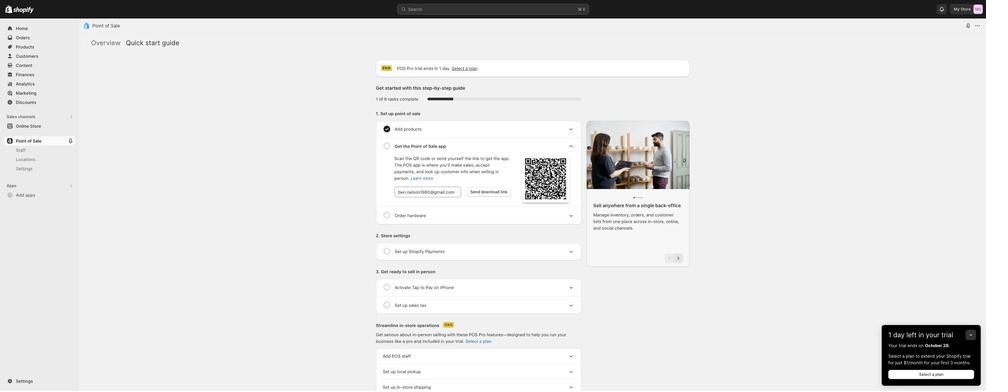 Task type: locate. For each thing, give the bounding box(es) containing it.
0 vertical spatial of
[[105, 23, 109, 28]]

online store
[[16, 123, 41, 129]]

0 vertical spatial sale
[[111, 23, 120, 28]]

content link
[[4, 61, 75, 70]]

select down select a plan to extend your shopify trial for just $1/month for your first 3 months. in the bottom of the page
[[919, 372, 931, 377]]

1 settings from the top
[[16, 166, 33, 171]]

1 horizontal spatial point of sale
[[92, 23, 120, 28]]

your trial ends on october 28 .
[[888, 343, 950, 348]]

2 vertical spatial trial
[[963, 354, 971, 359]]

home link
[[4, 24, 75, 33]]

1 vertical spatial a
[[932, 372, 934, 377]]

1
[[888, 331, 891, 339]]

1 vertical spatial point of sale
[[16, 138, 41, 144]]

your inside 1 day left in your trial "dropdown button"
[[926, 331, 940, 339]]

1 horizontal spatial of
[[105, 23, 109, 28]]

extend
[[921, 354, 935, 359]]

sale up overview button in the top of the page
[[111, 23, 120, 28]]

1 horizontal spatial shopify image
[[13, 7, 34, 13]]

my store image
[[974, 5, 983, 14]]

0 vertical spatial your
[[926, 331, 940, 339]]

sale
[[111, 23, 120, 28], [33, 138, 41, 144]]

for down extend at the bottom
[[924, 360, 930, 365]]

plan down first
[[935, 372, 943, 377]]

icon for point of sale image
[[83, 22, 90, 29]]

settings
[[16, 166, 33, 171], [16, 379, 33, 384]]

point up staff
[[16, 138, 26, 144]]

0 horizontal spatial point of sale link
[[4, 136, 67, 146]]

1 vertical spatial point of sale link
[[4, 136, 67, 146]]

search
[[408, 7, 422, 12]]

select
[[888, 354, 901, 359], [919, 372, 931, 377]]

trial up 28 at the bottom of the page
[[941, 331, 953, 339]]

1 vertical spatial settings link
[[4, 377, 75, 386]]

orders link
[[4, 33, 75, 42]]

0 vertical spatial trial
[[941, 331, 953, 339]]

1 vertical spatial select
[[919, 372, 931, 377]]

your left first
[[931, 360, 940, 365]]

1 vertical spatial plan
[[935, 372, 943, 377]]

1 vertical spatial settings
[[16, 379, 33, 384]]

select for select a plan to extend your shopify trial for just $1/month for your first 3 months.
[[888, 354, 901, 359]]

1 horizontal spatial plan
[[935, 372, 943, 377]]

1 horizontal spatial a
[[932, 372, 934, 377]]

0 vertical spatial settings link
[[4, 164, 75, 173]]

my store
[[954, 7, 971, 12]]

2 settings from the top
[[16, 379, 33, 384]]

online store link
[[4, 121, 75, 131]]

0 horizontal spatial select
[[888, 354, 901, 359]]

.
[[949, 343, 950, 348]]

apps button
[[4, 181, 75, 190]]

0 vertical spatial store
[[961, 7, 971, 12]]

point of sale link up overview button in the top of the page
[[92, 23, 120, 28]]

staff
[[16, 148, 26, 153]]

online
[[16, 123, 29, 129]]

for left just on the right bottom of the page
[[888, 360, 894, 365]]

0 vertical spatial settings
[[16, 166, 33, 171]]

point of sale link down online store button
[[4, 136, 67, 146]]

point
[[92, 23, 104, 28], [16, 138, 26, 144]]

select up just on the right bottom of the page
[[888, 354, 901, 359]]

1 horizontal spatial store
[[961, 7, 971, 12]]

select a plan to extend your shopify trial for just $1/month for your first 3 months.
[[888, 354, 971, 365]]

store
[[961, 7, 971, 12], [30, 123, 41, 129]]

left
[[906, 331, 917, 339]]

trial
[[941, 331, 953, 339], [899, 343, 906, 348], [963, 354, 971, 359]]

point of sale
[[92, 23, 120, 28], [16, 138, 41, 144]]

0 vertical spatial select
[[888, 354, 901, 359]]

trial right your
[[899, 343, 906, 348]]

0 horizontal spatial for
[[888, 360, 894, 365]]

your up first
[[936, 354, 945, 359]]

of up overview button in the top of the page
[[105, 23, 109, 28]]

0 vertical spatial point of sale
[[92, 23, 120, 28]]

0 vertical spatial point
[[92, 23, 104, 28]]

1 horizontal spatial for
[[924, 360, 930, 365]]

1 horizontal spatial point of sale link
[[92, 23, 120, 28]]

select inside select a plan to extend your shopify trial for just $1/month for your first 3 months.
[[888, 354, 901, 359]]

home
[[16, 26, 28, 31]]

analytics
[[16, 81, 35, 86]]

customers link
[[4, 51, 75, 61]]

plan for select a plan
[[935, 372, 943, 377]]

ends
[[908, 343, 917, 348]]

point of sale up overview button in the top of the page
[[92, 23, 120, 28]]

your
[[926, 331, 940, 339], [936, 354, 945, 359], [931, 360, 940, 365]]

2 horizontal spatial trial
[[963, 354, 971, 359]]

store inside button
[[30, 123, 41, 129]]

1 vertical spatial trial
[[899, 343, 906, 348]]

1 vertical spatial of
[[27, 138, 32, 144]]

trial inside "dropdown button"
[[941, 331, 953, 339]]

0 horizontal spatial a
[[902, 354, 905, 359]]

0 vertical spatial plan
[[906, 354, 914, 359]]

settings link
[[4, 164, 75, 173], [4, 377, 75, 386]]

a inside select a plan to extend your shopify trial for just $1/month for your first 3 months.
[[902, 354, 905, 359]]

2 vertical spatial your
[[931, 360, 940, 365]]

1 horizontal spatial sale
[[111, 23, 120, 28]]

1 horizontal spatial trial
[[941, 331, 953, 339]]

point of sale link
[[92, 23, 120, 28], [4, 136, 67, 146]]

customers
[[16, 53, 38, 59]]

trial inside select a plan to extend your shopify trial for just $1/month for your first 3 months.
[[963, 354, 971, 359]]

1 vertical spatial store
[[30, 123, 41, 129]]

shopify image
[[5, 5, 12, 13], [13, 7, 34, 13]]

guide
[[162, 39, 179, 47]]

marketing
[[16, 90, 36, 96]]

of up staff link
[[27, 138, 32, 144]]

quick start guide
[[126, 39, 179, 47]]

0 horizontal spatial store
[[30, 123, 41, 129]]

apps
[[25, 192, 35, 198]]

point right icon for point of sale
[[92, 23, 104, 28]]

overview button
[[91, 39, 121, 47]]

a up just on the right bottom of the page
[[902, 354, 905, 359]]

0 horizontal spatial plan
[[906, 354, 914, 359]]

in
[[919, 331, 924, 339]]

add
[[16, 192, 24, 198]]

plan
[[906, 354, 914, 359], [935, 372, 943, 377]]

plan up $1/month
[[906, 354, 914, 359]]

store down sales channels button
[[30, 123, 41, 129]]

shopify
[[946, 354, 962, 359]]

1 day left in your trial button
[[882, 325, 981, 339]]

a down select a plan to extend your shopify trial for just $1/month for your first 3 months. in the bottom of the page
[[932, 372, 934, 377]]

sale up staff link
[[33, 138, 41, 144]]

0 horizontal spatial shopify image
[[5, 5, 12, 13]]

plan inside select a plan to extend your shopify trial for just $1/month for your first 3 months.
[[906, 354, 914, 359]]

day
[[893, 331, 905, 339]]

staff link
[[4, 146, 75, 155]]

store right my
[[961, 7, 971, 12]]

discounts link
[[4, 98, 75, 107]]

just
[[895, 360, 902, 365]]

1 horizontal spatial select
[[919, 372, 931, 377]]

of
[[105, 23, 109, 28], [27, 138, 32, 144]]

1 horizontal spatial point
[[92, 23, 104, 28]]

1 vertical spatial point
[[16, 138, 26, 144]]

1 vertical spatial sale
[[33, 138, 41, 144]]

finances
[[16, 72, 34, 77]]

your
[[888, 343, 898, 348]]

add apps button
[[4, 190, 75, 200]]

your up october
[[926, 331, 940, 339]]

0 horizontal spatial of
[[27, 138, 32, 144]]

point of sale up staff
[[16, 138, 41, 144]]

a
[[902, 354, 905, 359], [932, 372, 934, 377]]

select a plan
[[919, 372, 943, 377]]

0 vertical spatial a
[[902, 354, 905, 359]]

1 settings link from the top
[[4, 164, 75, 173]]

for
[[888, 360, 894, 365], [924, 360, 930, 365]]

trial up months.
[[963, 354, 971, 359]]



Task type: describe. For each thing, give the bounding box(es) containing it.
⌘
[[578, 7, 582, 12]]

add apps
[[16, 192, 35, 198]]

k
[[583, 7, 586, 12]]

28
[[943, 343, 949, 348]]

0 horizontal spatial trial
[[899, 343, 906, 348]]

marketing link
[[4, 88, 75, 98]]

1 day left in your trial
[[888, 331, 953, 339]]

2 settings link from the top
[[4, 377, 75, 386]]

1 day left in your trial element
[[882, 342, 981, 386]]

overview
[[91, 39, 121, 47]]

1 vertical spatial your
[[936, 354, 945, 359]]

1 for from the left
[[888, 360, 894, 365]]

sales channels button
[[4, 112, 75, 121]]

start
[[145, 39, 160, 47]]

a for select a plan
[[932, 372, 934, 377]]

discounts
[[16, 100, 36, 105]]

my
[[954, 7, 960, 12]]

products
[[16, 44, 34, 50]]

on
[[919, 343, 924, 348]]

3
[[950, 360, 953, 365]]

finances link
[[4, 70, 75, 79]]

sales channels
[[7, 114, 35, 119]]

quick
[[126, 39, 144, 47]]

select for select a plan
[[919, 372, 931, 377]]

analytics link
[[4, 79, 75, 88]]

a for select a plan to extend your shopify trial for just $1/month for your first 3 months.
[[902, 354, 905, 359]]

content
[[16, 63, 32, 68]]

apps
[[7, 183, 17, 188]]

2 for from the left
[[924, 360, 930, 365]]

channels
[[18, 114, 35, 119]]

october
[[925, 343, 942, 348]]

0 horizontal spatial sale
[[33, 138, 41, 144]]

months.
[[954, 360, 971, 365]]

first
[[941, 360, 949, 365]]

online store button
[[0, 121, 79, 131]]

0 horizontal spatial point
[[16, 138, 26, 144]]

0 horizontal spatial point of sale
[[16, 138, 41, 144]]

products link
[[4, 42, 75, 51]]

locations link
[[4, 155, 75, 164]]

orders
[[16, 35, 30, 40]]

locations
[[16, 157, 36, 162]]

0 vertical spatial point of sale link
[[92, 23, 120, 28]]

⌘ k
[[578, 7, 586, 12]]

to
[[916, 354, 920, 359]]

sales
[[7, 114, 17, 119]]

select a plan link
[[888, 370, 974, 379]]

$1/month
[[904, 360, 923, 365]]

store for my store
[[961, 7, 971, 12]]

store for online store
[[30, 123, 41, 129]]

plan for select a plan to extend your shopify trial for just $1/month for your first 3 months.
[[906, 354, 914, 359]]



Task type: vqa. For each thing, say whether or not it's contained in the screenshot.
the "log"
no



